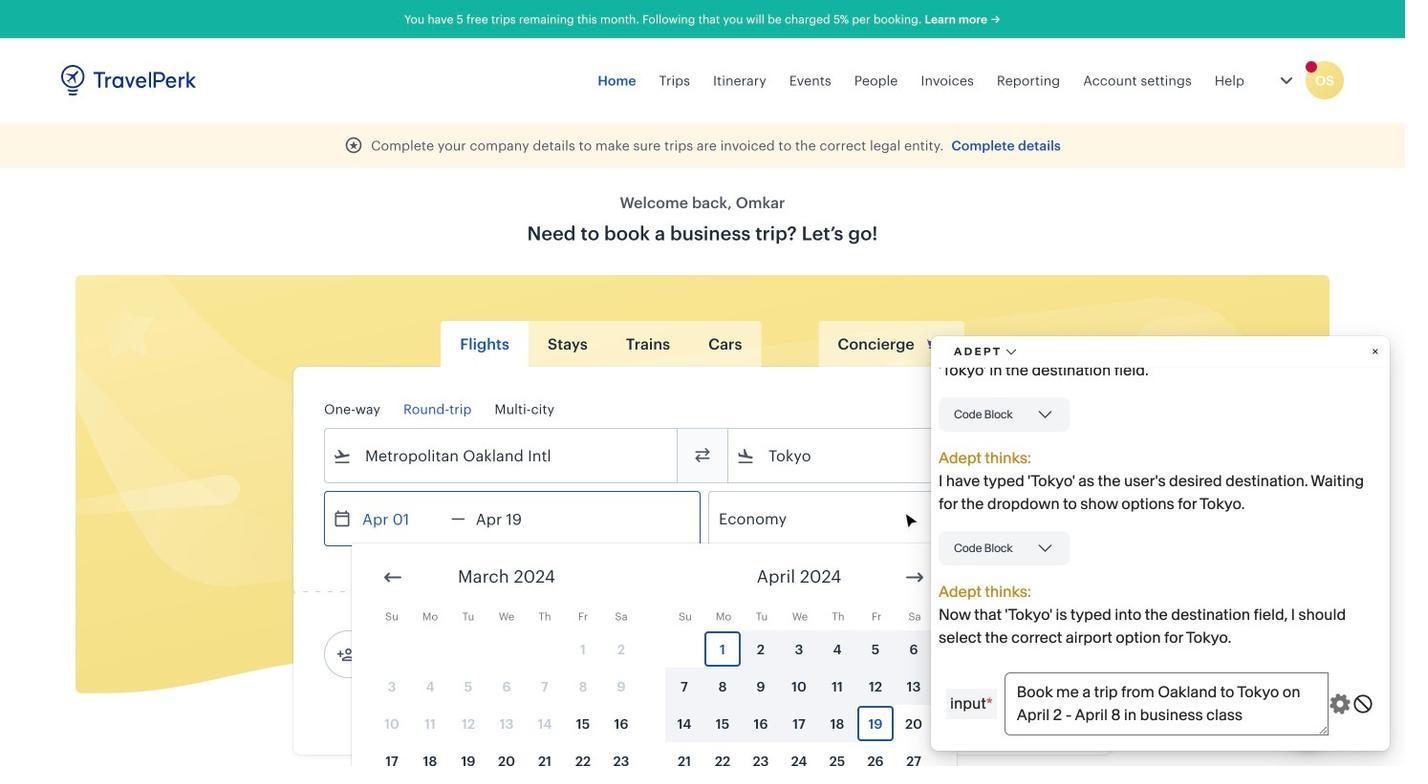 Task type: locate. For each thing, give the bounding box(es) containing it.
To search field
[[755, 441, 1055, 471]]

calendar application
[[352, 544, 1405, 767]]

Return text field
[[465, 492, 565, 546]]

From search field
[[352, 441, 652, 471]]

move backward to switch to the previous month. image
[[381, 566, 404, 589]]

move forward to switch to the next month. image
[[903, 566, 926, 589]]



Task type: describe. For each thing, give the bounding box(es) containing it.
Depart text field
[[352, 492, 451, 546]]



Task type: vqa. For each thing, say whether or not it's contained in the screenshot.
THE "TO" Search Field
yes



